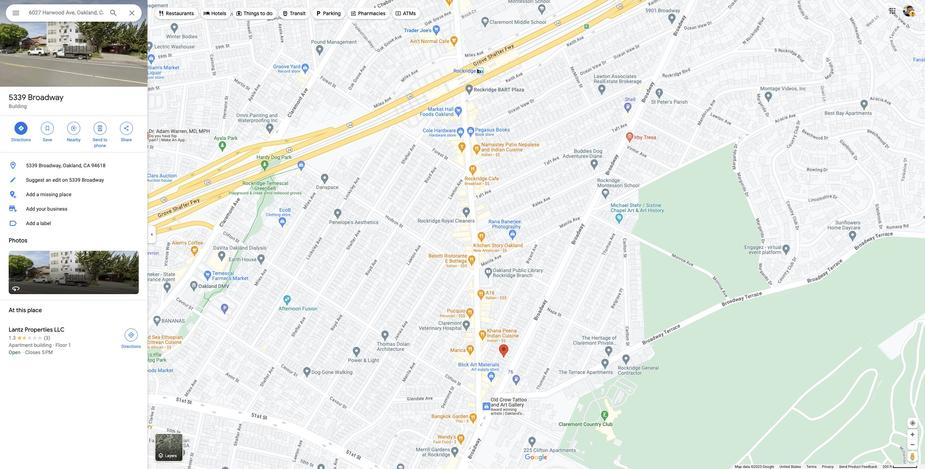 Task type: vqa. For each thing, say whether or not it's contained in the screenshot.
W
no



Task type: describe. For each thing, give the bounding box(es) containing it.
product
[[849, 465, 861, 469]]

directions button
[[117, 327, 145, 350]]

do
[[267, 10, 273, 17]]

google
[[763, 465, 775, 469]]

united
[[780, 465, 791, 469]]

things
[[244, 10, 259, 17]]

feedback
[[862, 465, 878, 469]]

 parking
[[315, 9, 341, 17]]


[[315, 9, 322, 17]]

oakland,
[[63, 163, 82, 169]]

©2023
[[751, 465, 762, 469]]

send for send to phone
[[93, 137, 102, 142]]

 button
[[6, 4, 26, 23]]


[[12, 8, 20, 18]]


[[123, 124, 130, 132]]

map
[[735, 465, 743, 469]]

photos
[[9, 237, 27, 244]]

send product feedback
[[840, 465, 878, 469]]

business
[[47, 206, 67, 212]]

open
[[9, 350, 20, 355]]

to inside 'send to phone'
[[104, 137, 107, 142]]

add a missing place
[[26, 192, 71, 197]]

edit
[[53, 177, 61, 183]]

lantz
[[9, 327, 23, 334]]

your
[[36, 206, 46, 212]]

lantz properties llc
[[9, 327, 65, 334]]


[[395, 9, 402, 17]]

terms
[[807, 465, 817, 469]]

add your business link
[[0, 202, 148, 216]]

nearby
[[67, 137, 81, 142]]

⋅
[[22, 350, 24, 355]]

1.3 stars 3 reviews image
[[9, 335, 50, 342]]

to inside  things to do
[[260, 10, 265, 17]]

ca
[[84, 163, 90, 169]]

directions image
[[128, 332, 135, 338]]

suggest
[[26, 177, 44, 183]]

privacy button
[[823, 465, 834, 469]]

6027 Harwood Ave, Oakland, CA 94618 field
[[6, 4, 142, 22]]

parking
[[323, 10, 341, 17]]

 transit
[[282, 9, 306, 17]]


[[203, 9, 210, 17]]

5339 broadway main content
[[0, 0, 148, 469]]

properties
[[25, 327, 53, 334]]

transit
[[290, 10, 306, 17]]

broadway,
[[39, 163, 62, 169]]

 restaurants
[[158, 9, 194, 17]]

add a label
[[26, 221, 51, 226]]

atms
[[403, 10, 416, 17]]

5339 broadway, oakland, ca 94618
[[26, 163, 106, 169]]

show street view coverage image
[[908, 451, 919, 462]]

terms button
[[807, 465, 817, 469]]

add for add a label
[[26, 221, 35, 226]]

5339 broadway building
[[9, 93, 64, 109]]

united states
[[780, 465, 802, 469]]

94618
[[91, 163, 106, 169]]

building
[[34, 342, 52, 348]]

1
[[68, 342, 71, 348]]

apartment
[[9, 342, 33, 348]]

a for label
[[36, 221, 39, 226]]

 pharmacies
[[350, 9, 386, 17]]

closes
[[25, 350, 41, 355]]

none field inside 6027 harwood ave, oakland, ca 94618 'field'
[[29, 8, 103, 17]]

directions inside actions for 5339 broadway region
[[11, 137, 31, 142]]

a for missing
[[36, 192, 39, 197]]

united states button
[[780, 465, 802, 469]]

zoom out image
[[911, 442, 916, 448]]

suggest an edit on 5339 broadway button
[[0, 173, 148, 187]]


[[158, 9, 165, 17]]

this
[[16, 307, 26, 314]]

·
[[53, 342, 54, 348]]

phone
[[94, 143, 106, 148]]

 atms
[[395, 9, 416, 17]]

 things to do
[[236, 9, 273, 17]]

map data ©2023 google
[[735, 465, 775, 469]]



Task type: locate. For each thing, give the bounding box(es) containing it.
place down "on"
[[59, 192, 71, 197]]

0 horizontal spatial send
[[93, 137, 102, 142]]

footer
[[735, 465, 883, 469]]

collapse side panel image
[[148, 231, 156, 239]]

label
[[40, 221, 51, 226]]

show your location image
[[910, 420, 917, 427]]

send left product
[[840, 465, 848, 469]]

add inside 'button'
[[26, 192, 35, 197]]

1 vertical spatial send
[[840, 465, 848, 469]]

0 vertical spatial add
[[26, 192, 35, 197]]

to
[[260, 10, 265, 17], [104, 137, 107, 142]]

0 horizontal spatial to
[[104, 137, 107, 142]]

add for add a missing place
[[26, 192, 35, 197]]

send for send product feedback
[[840, 465, 848, 469]]

5339 inside button
[[26, 163, 37, 169]]

1 horizontal spatial send
[[840, 465, 848, 469]]

share
[[121, 137, 132, 142]]

0 vertical spatial place
[[59, 192, 71, 197]]

directions down directions image on the bottom left of page
[[122, 344, 141, 349]]

1 vertical spatial a
[[36, 221, 39, 226]]

2 add from the top
[[26, 206, 35, 212]]

5 pm
[[42, 350, 53, 355]]

broadway
[[28, 93, 64, 103], [82, 177, 104, 183]]

add down suggest
[[26, 192, 35, 197]]


[[97, 124, 103, 132]]

save
[[43, 137, 52, 142]]


[[18, 124, 24, 132]]

 hotels
[[203, 9, 226, 17]]

layers
[[165, 454, 177, 459]]

send up phone
[[93, 137, 102, 142]]

5339
[[9, 93, 26, 103], [26, 163, 37, 169], [69, 177, 80, 183]]

add left your
[[26, 206, 35, 212]]

200
[[883, 465, 889, 469]]

1 vertical spatial directions
[[122, 344, 141, 349]]

0 vertical spatial directions
[[11, 137, 31, 142]]

5339 up suggest
[[26, 163, 37, 169]]

200 ft
[[883, 465, 893, 469]]

1 vertical spatial add
[[26, 206, 35, 212]]

at this place
[[9, 307, 42, 314]]

200 ft button
[[883, 465, 918, 469]]

0 vertical spatial send
[[93, 137, 102, 142]]

broadway down 94618
[[82, 177, 104, 183]]

3 add from the top
[[26, 221, 35, 226]]

actions for 5339 broadway region
[[0, 116, 148, 152]]


[[236, 9, 242, 17]]

directions inside button
[[122, 344, 141, 349]]

0 horizontal spatial place
[[27, 307, 42, 314]]

broadway inside button
[[82, 177, 104, 183]]

5339 for broadway
[[9, 93, 26, 103]]

 search field
[[6, 4, 142, 23]]

1 add from the top
[[26, 192, 35, 197]]

5339 right "on"
[[69, 177, 80, 183]]

1 vertical spatial place
[[27, 307, 42, 314]]

a inside button
[[36, 221, 39, 226]]

to up phone
[[104, 137, 107, 142]]

5339 for broadway,
[[26, 163, 37, 169]]

to left do
[[260, 10, 265, 17]]

directions down the 
[[11, 137, 31, 142]]

suggest an edit on 5339 broadway
[[26, 177, 104, 183]]

1 horizontal spatial place
[[59, 192, 71, 197]]

privacy
[[823, 465, 834, 469]]

states
[[791, 465, 802, 469]]


[[44, 124, 51, 132]]


[[71, 124, 77, 132]]

broadway inside 5339 broadway building
[[28, 93, 64, 103]]

place inside 'button'
[[59, 192, 71, 197]]


[[350, 9, 357, 17]]

data
[[743, 465, 751, 469]]

building
[[9, 103, 27, 109]]

1 horizontal spatial broadway
[[82, 177, 104, 183]]

llc
[[54, 327, 65, 334]]

hotels
[[211, 10, 226, 17]]

google maps element
[[0, 0, 926, 469]]


[[282, 9, 289, 17]]

0 vertical spatial a
[[36, 192, 39, 197]]

0 horizontal spatial broadway
[[28, 93, 64, 103]]

5339 inside button
[[69, 177, 80, 183]]

place right this
[[27, 307, 42, 314]]

footer inside google maps element
[[735, 465, 883, 469]]

0 vertical spatial broadway
[[28, 93, 64, 103]]

1 vertical spatial 5339
[[26, 163, 37, 169]]

a inside 'button'
[[36, 192, 39, 197]]

apartment building · floor 1 open ⋅ closes 5 pm
[[9, 342, 71, 355]]

missing
[[40, 192, 58, 197]]

broadway up 
[[28, 93, 64, 103]]

footer containing map data ©2023 google
[[735, 465, 883, 469]]

zoom in image
[[911, 432, 916, 438]]

add for add your business
[[26, 206, 35, 212]]

send product feedback button
[[840, 465, 878, 469]]

send to phone
[[93, 137, 107, 148]]

send
[[93, 137, 102, 142], [840, 465, 848, 469]]

send inside 'send to phone'
[[93, 137, 102, 142]]

add a label button
[[0, 216, 148, 231]]

at
[[9, 307, 15, 314]]

add a missing place button
[[0, 187, 148, 202]]

on
[[62, 177, 68, 183]]

add inside button
[[26, 221, 35, 226]]

(3)
[[44, 335, 50, 341]]

1 vertical spatial to
[[104, 137, 107, 142]]

directions
[[11, 137, 31, 142], [122, 344, 141, 349]]

1 vertical spatial broadway
[[82, 177, 104, 183]]

0 vertical spatial to
[[260, 10, 265, 17]]

5339 up building
[[9, 93, 26, 103]]

place
[[59, 192, 71, 197], [27, 307, 42, 314]]

ft
[[890, 465, 893, 469]]

5339 inside 5339 broadway building
[[9, 93, 26, 103]]

send inside button
[[840, 465, 848, 469]]

5339 broadway, oakland, ca 94618 button
[[0, 158, 148, 173]]

1.3
[[9, 335, 16, 341]]

2 a from the top
[[36, 221, 39, 226]]

None field
[[29, 8, 103, 17]]

add your business
[[26, 206, 67, 212]]

1 a from the top
[[36, 192, 39, 197]]

floor
[[56, 342, 67, 348]]

0 horizontal spatial directions
[[11, 137, 31, 142]]

an
[[46, 177, 51, 183]]

1 horizontal spatial to
[[260, 10, 265, 17]]

a
[[36, 192, 39, 197], [36, 221, 39, 226]]

a left missing on the top left of the page
[[36, 192, 39, 197]]

a left label
[[36, 221, 39, 226]]

2 vertical spatial add
[[26, 221, 35, 226]]

pharmacies
[[358, 10, 386, 17]]

2 vertical spatial 5339
[[69, 177, 80, 183]]

1 horizontal spatial directions
[[122, 344, 141, 349]]

add left label
[[26, 221, 35, 226]]

add
[[26, 192, 35, 197], [26, 206, 35, 212], [26, 221, 35, 226]]

restaurants
[[166, 10, 194, 17]]

0 vertical spatial 5339
[[9, 93, 26, 103]]



